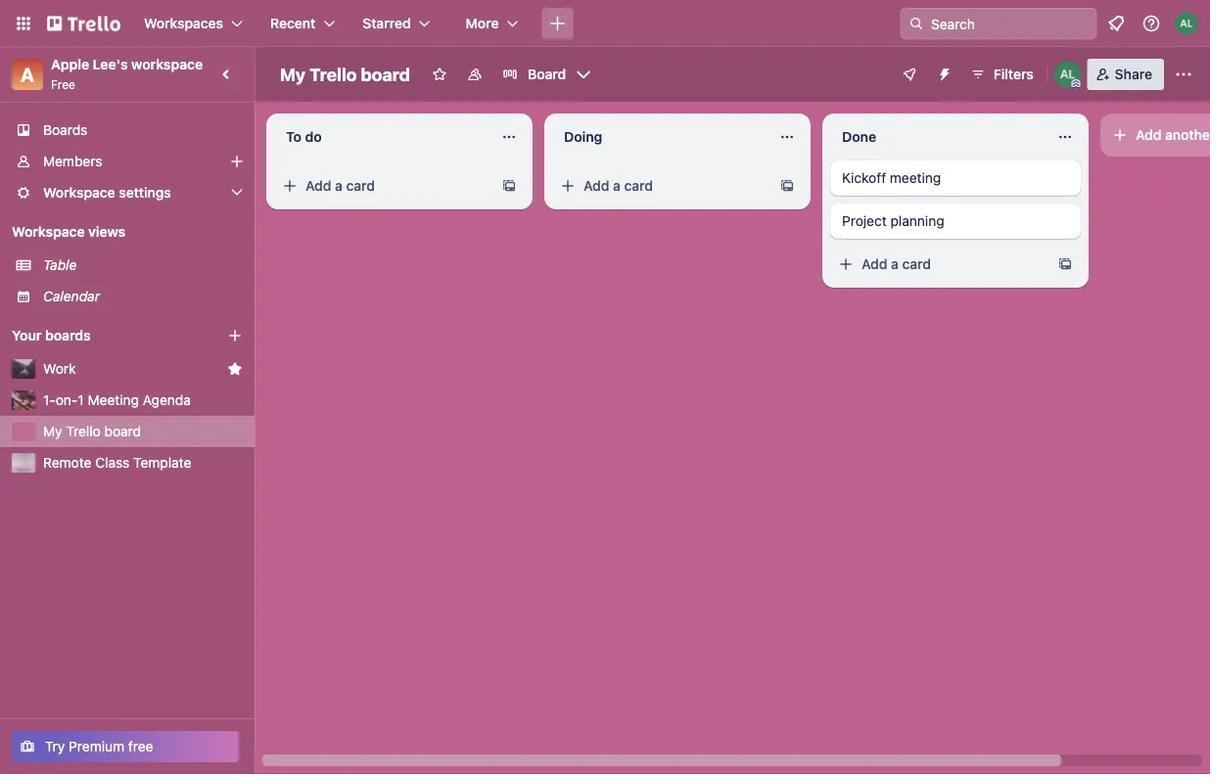 Task type: vqa. For each thing, say whether or not it's contained in the screenshot.
Terry Turtle (terryturtle) image
no



Task type: describe. For each thing, give the bounding box(es) containing it.
remote
[[43, 455, 92, 471]]

starred button
[[351, 8, 442, 39]]

Done text field
[[830, 121, 1046, 153]]

back to home image
[[47, 8, 120, 39]]

try
[[45, 739, 65, 755]]

your boards
[[12, 327, 91, 344]]

kickoff meeting link
[[842, 168, 1069, 188]]

table link
[[43, 256, 243, 275]]

Search field
[[924, 9, 1096, 38]]

create from template… image for to do
[[501, 178, 517, 194]]

lee's
[[93, 56, 128, 72]]

1-on-1 meeting agenda link
[[43, 391, 243, 410]]

your
[[12, 327, 42, 344]]

project planning link
[[842, 211, 1069, 231]]

work link
[[43, 359, 219, 379]]

more
[[466, 15, 499, 31]]

create from template… image
[[779, 178, 795, 194]]

add for to do
[[305, 178, 331, 194]]

members link
[[0, 146, 255, 177]]

free
[[128, 739, 153, 755]]

this member is an admin of this board. image
[[1072, 79, 1081, 88]]

try premium free
[[45, 739, 153, 755]]

add a card button for doing
[[552, 170, 771, 202]]

my inside 'text box'
[[280, 64, 306, 85]]

another
[[1165, 127, 1210, 143]]

recent button
[[259, 8, 347, 39]]

add a card for done
[[862, 256, 931, 272]]

planning
[[890, 213, 944, 229]]

table
[[43, 257, 77, 273]]

boards
[[45, 327, 91, 344]]

workspaces
[[144, 15, 223, 31]]

add board image
[[227, 328, 243, 344]]

a link
[[12, 59, 43, 90]]

workspace for workspace settings
[[43, 185, 115, 201]]

meeting
[[88, 392, 139, 408]]

workspace settings
[[43, 185, 171, 201]]

meeting
[[890, 170, 941, 186]]

add a card for to do
[[305, 178, 375, 194]]

project
[[842, 213, 887, 229]]

1 vertical spatial board
[[104, 423, 141, 440]]

kickoff
[[842, 170, 886, 186]]

1-
[[43, 392, 56, 408]]

your boards with 4 items element
[[12, 324, 198, 348]]

project planning
[[842, 213, 944, 229]]

a for done
[[891, 256, 899, 272]]

on-
[[56, 392, 78, 408]]

kickoff meeting
[[842, 170, 941, 186]]

1 horizontal spatial apple lee (applelee29) image
[[1175, 12, 1198, 35]]

my trello board link
[[43, 422, 243, 442]]

1 vertical spatial apple lee (applelee29) image
[[1054, 61, 1082, 88]]

show menu image
[[1174, 65, 1193, 84]]

my trello board inside 'text box'
[[280, 64, 410, 85]]

add for done
[[862, 256, 887, 272]]

board inside 'text box'
[[361, 64, 410, 85]]

calendar link
[[43, 287, 243, 306]]

search image
[[909, 16, 924, 31]]

remote class template link
[[43, 453, 243, 473]]

add inside button
[[1136, 127, 1162, 143]]

1
[[78, 392, 84, 408]]

settings
[[119, 185, 171, 201]]

star or unstar board image
[[432, 67, 447, 82]]

remote class template
[[43, 455, 191, 471]]

filters
[[993, 66, 1034, 82]]

power ups image
[[901, 67, 917, 82]]

trello inside 'text box'
[[310, 64, 357, 85]]

premium
[[69, 739, 124, 755]]

recent
[[270, 15, 316, 31]]

card for done
[[902, 256, 931, 272]]

create board or workspace image
[[548, 14, 567, 33]]

workspace views
[[12, 224, 125, 240]]

1-on-1 meeting agenda
[[43, 392, 191, 408]]

workspaces button
[[132, 8, 255, 39]]



Task type: locate. For each thing, give the bounding box(es) containing it.
0 horizontal spatial card
[[346, 178, 375, 194]]

0 vertical spatial board
[[361, 64, 410, 85]]

apple lee (applelee29) image right the filters
[[1054, 61, 1082, 88]]

members
[[43, 153, 102, 169]]

trello down 1
[[66, 423, 101, 440]]

a for to do
[[335, 178, 343, 194]]

add down do
[[305, 178, 331, 194]]

1 horizontal spatial board
[[361, 64, 410, 85]]

add a card down doing
[[583, 178, 653, 194]]

my down 1-
[[43, 423, 62, 440]]

add a card for doing
[[583, 178, 653, 194]]

0 horizontal spatial add a card
[[305, 178, 375, 194]]

apple lee (applelee29) image
[[1175, 12, 1198, 35], [1054, 61, 1082, 88]]

doing
[[564, 129, 602, 145]]

to do
[[286, 129, 322, 145]]

card down doing text field
[[624, 178, 653, 194]]

a down project planning
[[891, 256, 899, 272]]

0 horizontal spatial apple lee (applelee29) image
[[1054, 61, 1082, 88]]

my trello board down starred
[[280, 64, 410, 85]]

more button
[[454, 8, 530, 39]]

trello down recent dropdown button
[[310, 64, 357, 85]]

workspace down members in the left of the page
[[43, 185, 115, 201]]

workspace
[[131, 56, 203, 72]]

1 vertical spatial my
[[43, 423, 62, 440]]

trello
[[310, 64, 357, 85], [66, 423, 101, 440]]

1 horizontal spatial my
[[280, 64, 306, 85]]

create from template… image
[[501, 178, 517, 194], [1057, 257, 1073, 272]]

workspace
[[43, 185, 115, 201], [12, 224, 85, 240]]

1 horizontal spatial add a card
[[583, 178, 653, 194]]

1 vertical spatial create from template… image
[[1057, 257, 1073, 272]]

board down starred
[[361, 64, 410, 85]]

0 horizontal spatial board
[[104, 423, 141, 440]]

add a card down project planning
[[862, 256, 931, 272]]

my trello board down 1
[[43, 423, 141, 440]]

my
[[280, 64, 306, 85], [43, 423, 62, 440]]

1 vertical spatial trello
[[66, 423, 101, 440]]

1 horizontal spatial trello
[[310, 64, 357, 85]]

card for doing
[[624, 178, 653, 194]]

card for to do
[[346, 178, 375, 194]]

add a card down do
[[305, 178, 375, 194]]

work
[[43, 361, 76, 377]]

0 horizontal spatial my trello board
[[43, 423, 141, 440]]

workspace inside popup button
[[43, 185, 115, 201]]

workspace for workspace views
[[12, 224, 85, 240]]

share
[[1115, 66, 1152, 82]]

workspace settings button
[[0, 177, 255, 209]]

a down to do text field
[[335, 178, 343, 194]]

0 horizontal spatial a
[[335, 178, 343, 194]]

do
[[305, 129, 322, 145]]

add for doing
[[583, 178, 609, 194]]

Doing text field
[[552, 121, 768, 153]]

workspace visible image
[[467, 67, 483, 82]]

0 horizontal spatial my
[[43, 423, 62, 440]]

add a card
[[305, 178, 375, 194], [583, 178, 653, 194], [862, 256, 931, 272]]

add down project
[[862, 256, 887, 272]]

0 notifications image
[[1104, 12, 1128, 35]]

my down "recent"
[[280, 64, 306, 85]]

add another button
[[1100, 114, 1210, 157]]

a
[[335, 178, 343, 194], [613, 178, 621, 194], [891, 256, 899, 272]]

1 vertical spatial workspace
[[12, 224, 85, 240]]

try premium free button
[[12, 731, 239, 763]]

to
[[286, 129, 302, 145]]

add left another
[[1136, 127, 1162, 143]]

1 horizontal spatial a
[[613, 178, 621, 194]]

1 horizontal spatial add a card button
[[552, 170, 771, 202]]

calendar
[[43, 288, 100, 304]]

0 horizontal spatial trello
[[66, 423, 101, 440]]

0 horizontal spatial create from template… image
[[501, 178, 517, 194]]

2 horizontal spatial card
[[902, 256, 931, 272]]

add a card button down project planning link
[[830, 249, 1050, 280]]

0 vertical spatial my trello board
[[280, 64, 410, 85]]

my trello board
[[280, 64, 410, 85], [43, 423, 141, 440]]

add another
[[1136, 127, 1210, 143]]

board up remote class template
[[104, 423, 141, 440]]

0 horizontal spatial add a card button
[[274, 170, 493, 202]]

2 horizontal spatial add a card button
[[830, 249, 1050, 280]]

a
[[21, 63, 34, 86]]

card down to do text field
[[346, 178, 375, 194]]

a for doing
[[613, 178, 621, 194]]

card
[[346, 178, 375, 194], [624, 178, 653, 194], [902, 256, 931, 272]]

apple lee (applelee29) image right open information menu image
[[1175, 12, 1198, 35]]

add
[[1136, 127, 1162, 143], [305, 178, 331, 194], [583, 178, 609, 194], [862, 256, 887, 272]]

0 vertical spatial create from template… image
[[501, 178, 517, 194]]

board
[[361, 64, 410, 85], [104, 423, 141, 440]]

0 vertical spatial trello
[[310, 64, 357, 85]]

starred
[[363, 15, 411, 31]]

done
[[842, 129, 876, 145]]

2 horizontal spatial add a card
[[862, 256, 931, 272]]

apple
[[51, 56, 89, 72]]

views
[[88, 224, 125, 240]]

board
[[528, 66, 566, 82]]

0 vertical spatial my
[[280, 64, 306, 85]]

class
[[95, 455, 130, 471]]

open information menu image
[[1142, 14, 1161, 33]]

workspace navigation collapse icon image
[[213, 61, 241, 88]]

boards link
[[0, 115, 255, 146]]

Board name text field
[[270, 59, 420, 90]]

template
[[133, 455, 191, 471]]

starred icon image
[[227, 361, 243, 377]]

primary element
[[0, 0, 1210, 47]]

add a card button for done
[[830, 249, 1050, 280]]

a down doing text field
[[613, 178, 621, 194]]

card down planning
[[902, 256, 931, 272]]

share button
[[1087, 59, 1164, 90]]

1 vertical spatial my trello board
[[43, 423, 141, 440]]

add a card button
[[274, 170, 493, 202], [552, 170, 771, 202], [830, 249, 1050, 280]]

add a card button for to do
[[274, 170, 493, 202]]

workspace up table
[[12, 224, 85, 240]]

automation image
[[929, 59, 956, 86]]

add a card button down doing text field
[[552, 170, 771, 202]]

To do text field
[[274, 121, 490, 153]]

1 horizontal spatial create from template… image
[[1057, 257, 1073, 272]]

boards
[[43, 122, 87, 138]]

apple lee's workspace link
[[51, 56, 203, 72]]

board button
[[494, 59, 599, 90]]

agenda
[[143, 392, 191, 408]]

2 horizontal spatial a
[[891, 256, 899, 272]]

free
[[51, 77, 75, 91]]

1 horizontal spatial card
[[624, 178, 653, 194]]

1 horizontal spatial my trello board
[[280, 64, 410, 85]]

0 vertical spatial workspace
[[43, 185, 115, 201]]

add down doing
[[583, 178, 609, 194]]

add a card button down to do text field
[[274, 170, 493, 202]]

apple lee's workspace free
[[51, 56, 203, 91]]

filters button
[[964, 59, 1039, 90]]

0 vertical spatial apple lee (applelee29) image
[[1175, 12, 1198, 35]]

create from template… image for done
[[1057, 257, 1073, 272]]



